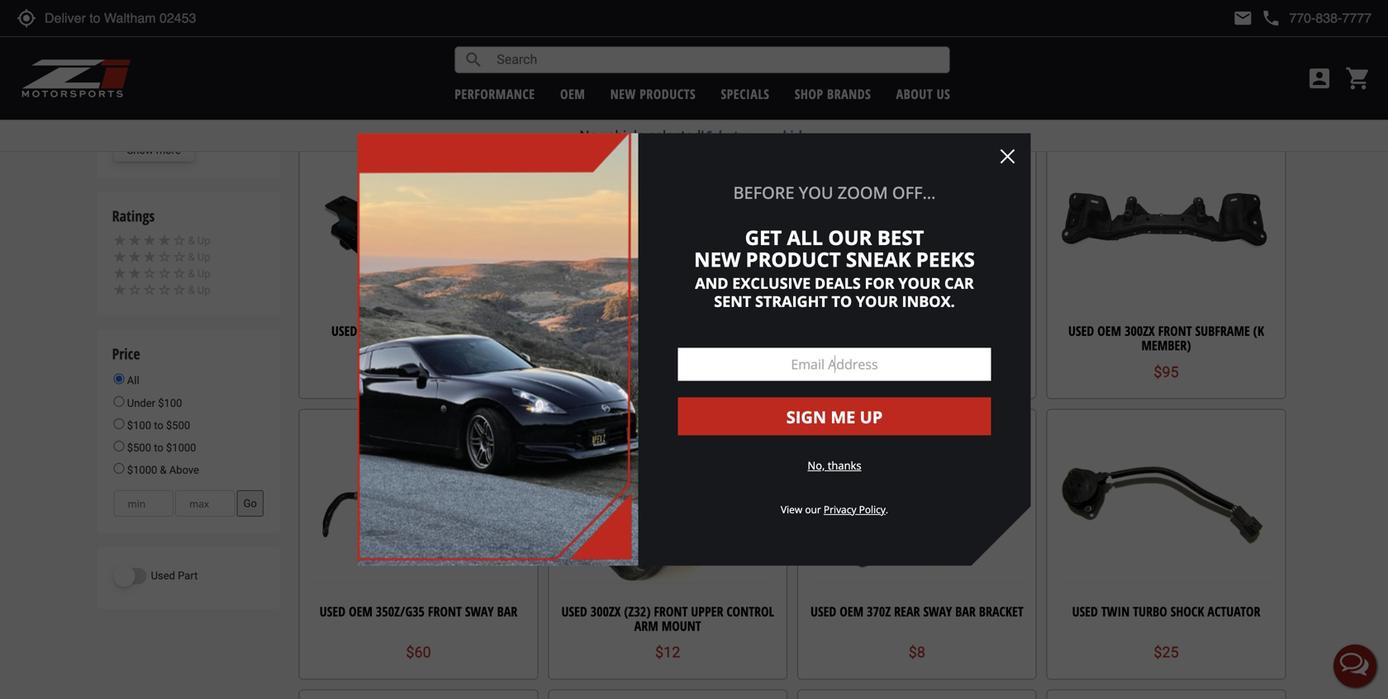 Task type: describe. For each thing, give the bounding box(es) containing it.
1 vertical spatial shock
[[1171, 603, 1204, 621]]

you
[[799, 181, 833, 204]]

account_box
[[1306, 65, 1333, 92]]

shopping_cart link
[[1341, 65, 1372, 92]]

shock inside used 300zx (z32) front shock dust boot
[[701, 41, 735, 59]]

3 & up element
[[114, 249, 264, 266]]

300zx for tt
[[844, 41, 874, 59]]

email
[[762, 333, 787, 347]]

used for used 300zx (z32) front shock dust boot
[[572, 41, 597, 59]]

used oem 370z rear sway bar bracket
[[811, 603, 1024, 621]]

about
[[896, 85, 933, 103]]

$1000 & above
[[124, 464, 199, 477]]

oem for used oem 300zx front subframe (k member)
[[1098, 322, 1121, 340]]

used for used rear spring seat
[[357, 41, 383, 59]]

used for used 2+2 (4 seater) spare tire
[[586, 322, 612, 340]]

oem link
[[560, 85, 585, 103]]

(z32) for upper
[[624, 603, 651, 621]]

actuator
[[1208, 603, 1261, 621]]

used 300zx (z32) front upper control arm mount
[[561, 603, 774, 635]]

shop brands
[[795, 85, 871, 103]]

bar for used oem 350z/g35 front sway bar
[[497, 603, 518, 621]]

sign me up
[[786, 406, 883, 429]]

mail phone
[[1233, 8, 1281, 28]]

part
[[178, 570, 198, 583]]

sway for used oem 370z front sway bar bracket
[[951, 322, 980, 340]]

privacy policy link
[[824, 503, 886, 517]]

brands
[[827, 85, 871, 103]]

twin
[[1101, 603, 1130, 621]]

2 $8 from the top
[[909, 645, 925, 662]]

price
[[112, 344, 140, 364]]

no vehicle selected! select your vehicle
[[580, 126, 809, 145]]

bracket for rear
[[979, 603, 1024, 621]]

specials link
[[721, 85, 770, 103]]

370z for front
[[887, 322, 911, 340]]

select your vehicle link
[[707, 126, 809, 145]]

specials
[[721, 85, 770, 103]]

300zx for boot
[[601, 41, 631, 59]]

product
[[746, 246, 841, 273]]

oem for used oem 370z front sway bar bracket
[[860, 322, 884, 340]]

new
[[610, 85, 636, 103]]

2 show more button from the top
[[114, 140, 194, 161]]

& left above
[[160, 464, 167, 477]]

your
[[742, 126, 767, 145]]

performance
[[455, 85, 535, 103]]

performance link
[[455, 85, 535, 103]]

max number field
[[175, 491, 235, 517]]

& for 4 & up element
[[188, 235, 195, 247]]

for
[[865, 273, 895, 294]]

shop
[[795, 85, 823, 103]]

shop brands link
[[795, 85, 871, 103]]

member)
[[1142, 337, 1191, 354]]

$7
[[659, 83, 676, 100]]

0 vertical spatial $1000
[[166, 442, 196, 454]]

na
[[907, 41, 922, 59]]

oem for used oem 350z/g35 front sway bar
[[349, 603, 373, 621]]

all
[[787, 224, 823, 251]]

my_location
[[17, 8, 36, 28]]

$69.99
[[645, 364, 691, 381]]

products
[[640, 85, 696, 103]]

used oem 350z/g35 front sway bar
[[320, 603, 518, 621]]

Email Address email field
[[678, 348, 991, 381]]

close image
[[1001, 150, 1014, 163]]

(4
[[637, 322, 647, 340]]

to
[[832, 292, 852, 312]]

1 $8 from the top
[[909, 364, 925, 381]]

car
[[944, 273, 974, 294]]

mail link
[[1233, 8, 1253, 28]]

1 horizontal spatial vehicle
[[770, 126, 809, 145]]

1 & up element
[[114, 282, 264, 299]]

seat
[[457, 41, 480, 59]]

up for 1 & up element
[[197, 284, 210, 297]]

turbo
[[1133, 603, 1167, 621]]

bracket for front
[[895, 337, 939, 354]]

used for used oem 350z/g35 front sway bar
[[320, 603, 345, 621]]

sign me up button
[[678, 398, 991, 436]]

used oem 300zx front subframe (k member)
[[1068, 322, 1264, 354]]

used oem 370z front sway bar bracket
[[831, 322, 1004, 354]]

front for used 300zx (z32) front shock dust boot
[[664, 41, 698, 59]]

used for used part
[[151, 570, 175, 583]]

upper
[[691, 603, 723, 621]]

370z for rear
[[867, 603, 891, 621]]

go
[[243, 498, 257, 510]]

get
[[745, 224, 782, 251]]

under
[[127, 397, 155, 410]]

1 horizontal spatial $100
[[158, 397, 182, 410]]

inbox.
[[902, 292, 955, 312]]

deals
[[815, 273, 861, 294]]

350z/g35
[[376, 603, 425, 621]]

about us link
[[896, 85, 950, 103]]

best
[[877, 224, 924, 251]]

spring
[[415, 41, 453, 59]]

$60
[[406, 645, 431, 662]]

.
[[886, 503, 888, 517]]

us
[[937, 85, 950, 103]]

search
[[464, 50, 484, 70]]

used rear spring seat
[[357, 41, 480, 59]]

exclusive
[[732, 273, 811, 294]]

& for 2 & up element
[[188, 268, 195, 280]]

before you zoom off…
[[733, 181, 936, 204]]

min number field
[[114, 491, 174, 517]]

dust
[[738, 41, 764, 59]]

mail
[[1233, 8, 1253, 28]]

front for used oem 300zx front subframe (k member)
[[1158, 322, 1192, 340]]

used 300zx (z32) front kingpin
[[331, 322, 506, 340]]

1 show more button from the top
[[114, 21, 194, 43]]



Task type: vqa. For each thing, say whether or not it's contained in the screenshot.
star
no



Task type: locate. For each thing, give the bounding box(es) containing it.
2 to from the top
[[154, 442, 163, 454]]

used inside used oem 370z front sway bar bracket
[[831, 322, 856, 340]]

0 horizontal spatial $500
[[127, 442, 151, 454]]

new
[[694, 246, 741, 273]]

0 horizontal spatial $100
[[127, 420, 151, 432]]

boot
[[654, 56, 682, 74]]

(z32) left na
[[877, 41, 904, 59]]

oem inside "used oem 300zx front subframe (k member)"
[[1098, 322, 1121, 340]]

no, thanks button
[[808, 452, 862, 480]]

phone
[[1261, 8, 1281, 28]]

used for used oem 370z rear sway bar bracket
[[811, 603, 836, 621]]

show more button down infiniti g37 coupe sedan convertible v36 cv36 hv36 skyline 2008 2009 2010 2011 2012 2013 3.7l vq37vhr z1 motorsports "image"
[[114, 21, 194, 43]]

$1000 up above
[[166, 442, 196, 454]]

tire
[[728, 322, 750, 340]]

4 up from the top
[[197, 284, 210, 297]]

1 vertical spatial $8
[[909, 645, 925, 662]]

1 horizontal spatial bar
[[955, 603, 976, 621]]

(z32) up new products link at top
[[634, 41, 661, 59]]

bar
[[983, 322, 1004, 340], [497, 603, 518, 621], [955, 603, 976, 621]]

shock left dust
[[701, 41, 735, 59]]

used inside "used oem 300zx front subframe (k member)"
[[1068, 322, 1094, 340]]

1 vertical spatial $100
[[127, 420, 151, 432]]

more for first show more button from the top
[[156, 25, 181, 38]]

used inside used 300zx (z32) front upper control arm mount
[[561, 603, 587, 621]]

0 horizontal spatial your
[[856, 292, 898, 312]]

no,
[[808, 459, 825, 473]]

enter
[[710, 333, 735, 347]]

front right tt
[[986, 41, 1020, 59]]

phone link
[[1261, 8, 1372, 28]]

please enter valid email
[[678, 333, 787, 347]]

used inside used 300zx (z32) front shock dust boot
[[572, 41, 597, 59]]

privacy policy
[[824, 503, 886, 517]]

sway inside used oem 370z front sway bar bracket
[[951, 322, 980, 340]]

vehicle
[[770, 126, 809, 145], [601, 128, 645, 144]]

used twin turbo shock actuator
[[1072, 603, 1261, 621]]

$8 down used oem 370z front sway bar bracket
[[909, 364, 925, 381]]

1 vertical spatial more
[[156, 144, 181, 157]]

used for used twin turbo shock actuator
[[1072, 603, 1098, 621]]

$100 to $500
[[124, 420, 190, 432]]

0 vertical spatial $100
[[158, 397, 182, 410]]

1 vertical spatial $1000
[[127, 464, 157, 477]]

show more down z1 used parts
[[127, 144, 181, 157]]

& for 1 & up element
[[188, 284, 195, 297]]

2 show more from the top
[[127, 144, 181, 157]]

show for first show more button from the top
[[127, 25, 153, 38]]

dialog
[[357, 133, 1031, 566]]

(z32) for shock
[[634, 41, 661, 59]]

0 vertical spatial show more
[[127, 25, 181, 38]]

(z32) for wheel
[[877, 41, 904, 59]]

1 vertical spatial show more button
[[114, 140, 194, 161]]

subframe
[[1195, 322, 1250, 340]]

up
[[197, 235, 210, 247], [197, 251, 210, 264], [197, 268, 210, 280], [197, 284, 210, 297]]

$100
[[158, 397, 182, 410], [127, 420, 151, 432]]

& up up 2 & up element
[[188, 251, 210, 264]]

z1 motorsports logo image
[[21, 58, 132, 99]]

show more button
[[114, 21, 194, 43], [114, 140, 194, 161]]

front down the inbox.
[[914, 322, 948, 340]]

0 horizontal spatial rear
[[386, 41, 412, 59]]

our
[[805, 503, 821, 517]]

show more for first show more button from the top
[[127, 25, 181, 38]]

& up down 2 & up element
[[188, 284, 210, 297]]

front up $7
[[664, 41, 698, 59]]

4 & up element
[[114, 232, 264, 250]]

(z32) left the mount
[[624, 603, 651, 621]]

before
[[733, 181, 795, 204]]

up up 1 & up element
[[197, 268, 210, 280]]

0 horizontal spatial shock
[[701, 41, 735, 59]]

to for $100
[[154, 420, 163, 432]]

new products
[[610, 85, 696, 103]]

up up 3 & up element
[[197, 235, 210, 247]]

3 & up from the top
[[188, 268, 210, 280]]

vehicle right the no on the left
[[601, 128, 645, 144]]

$95
[[1154, 364, 1179, 381]]

front inside used 300zx (z32) front shock dust boot
[[664, 41, 698, 59]]

vehicle inside the no vehicle selected! select your vehicle
[[601, 128, 645, 144]]

1 vertical spatial bracket
[[979, 603, 1024, 621]]

peeks
[[916, 246, 975, 273]]

dialog containing get all our best
[[357, 133, 1031, 566]]

& up 1 & up element
[[188, 268, 195, 280]]

1 vertical spatial rear
[[894, 603, 920, 621]]

300zx for arm
[[591, 603, 621, 621]]

me
[[831, 406, 856, 429]]

under  $100
[[124, 397, 182, 410]]

tt
[[971, 41, 982, 59]]

& up for 3 & up element
[[188, 251, 210, 264]]

300zx
[[601, 41, 631, 59], [844, 41, 874, 59], [361, 322, 391, 340], [1125, 322, 1155, 340], [591, 603, 621, 621]]

1 vertical spatial $500
[[127, 442, 151, 454]]

show more for second show more button
[[127, 144, 181, 157]]

your right to
[[856, 292, 898, 312]]

1 horizontal spatial rear
[[894, 603, 920, 621]]

mount
[[662, 618, 701, 635]]

1 up from the top
[[197, 235, 210, 247]]

1 & up from the top
[[188, 235, 210, 247]]

bar for used oem 370z front sway bar bracket
[[983, 322, 1004, 340]]

& up 3 & up element
[[188, 235, 195, 247]]

vehicle right the your
[[770, 126, 809, 145]]

$100 down under
[[127, 420, 151, 432]]

shopping_cart
[[1345, 65, 1372, 92]]

show more down infiniti g37 coupe sedan convertible v36 cv36 hv36 skyline 2008 2009 2010 2011 2012 2013 3.7l vq37vhr z1 motorsports "image"
[[127, 25, 181, 38]]

0 vertical spatial to
[[154, 420, 163, 432]]

None radio
[[114, 396, 124, 407], [114, 419, 124, 430], [114, 396, 124, 407], [114, 419, 124, 430]]

$500
[[166, 420, 190, 432], [127, 442, 151, 454]]

infiniti g37 coupe sedan convertible v36 cv36 hv36 skyline 2008 2009 2010 2011 2012 2013 3.7l vq37vhr z1 motorsports image
[[132, 0, 198, 13]]

& down 2 & up element
[[188, 284, 195, 297]]

used for used oem 370z front sway bar bracket
[[831, 322, 856, 340]]

0 horizontal spatial vehicle
[[601, 128, 645, 144]]

None checkbox
[[114, 0, 128, 11]]

(z32) inside used 300zx (z32) front shock dust boot
[[634, 41, 661, 59]]

300zx inside used 300zx (z32) front shock dust boot
[[601, 41, 631, 59]]

$500 down $100 to $500
[[127, 442, 151, 454]]

1 vertical spatial show more
[[127, 144, 181, 157]]

$80
[[406, 364, 431, 381]]

wheel
[[926, 41, 960, 59]]

more down z1 used parts
[[156, 144, 181, 157]]

selected!
[[648, 128, 704, 144]]

seater)
[[650, 322, 690, 340]]

& up up 3 & up element
[[188, 235, 210, 247]]

& up for 1 & up element
[[188, 284, 210, 297]]

& up for 4 & up element
[[188, 235, 210, 247]]

about us
[[896, 85, 950, 103]]

1 show more from the top
[[127, 25, 181, 38]]

more
[[156, 25, 181, 38], [156, 144, 181, 157]]

front for used oem 370z front sway bar bracket
[[914, 322, 948, 340]]

sneak
[[846, 246, 911, 273]]

and
[[695, 273, 728, 294]]

bar inside used oem 370z front sway bar bracket
[[983, 322, 1004, 340]]

your down peeks
[[898, 273, 941, 294]]

show down infiniti g37 coupe sedan convertible v36 cv36 hv36 skyline 2008 2009 2010 2011 2012 2013 3.7l vq37vhr z1 motorsports "image"
[[127, 25, 153, 38]]

0 vertical spatial rear
[[386, 41, 412, 59]]

new products link
[[610, 85, 696, 103]]

$1000 down $500 to $1000
[[127, 464, 157, 477]]

-
[[964, 41, 968, 59]]

$49.99
[[894, 83, 940, 100]]

$25
[[1154, 645, 1179, 662]]

4 & up from the top
[[188, 284, 210, 297]]

shock right 'turbo'
[[1171, 603, 1204, 621]]

2 show from the top
[[127, 144, 153, 157]]

front left "upper"
[[654, 603, 688, 621]]

sign
[[786, 406, 826, 429]]

1 show from the top
[[127, 25, 153, 38]]

more down infiniti g37 coupe sedan convertible v36 cv36 hv36 skyline 2008 2009 2010 2011 2012 2013 3.7l vq37vhr z1 motorsports "image"
[[156, 25, 181, 38]]

front for used 300zx (z32) front kingpin
[[424, 322, 458, 340]]

above
[[169, 464, 199, 477]]

(z32)
[[634, 41, 661, 59], [877, 41, 904, 59], [394, 322, 421, 340], [624, 603, 651, 621]]

thanks
[[828, 459, 862, 473]]

$500 up $500 to $1000
[[166, 420, 190, 432]]

show down z1
[[127, 144, 153, 157]]

$100 up $100 to $500
[[158, 397, 182, 410]]

front inside used oem 370z front sway bar bracket
[[914, 322, 948, 340]]

all
[[124, 375, 139, 387]]

& up for 2 & up element
[[188, 268, 210, 280]]

3 up from the top
[[197, 268, 210, 280]]

(k
[[1253, 322, 1264, 340]]

zoom
[[838, 181, 888, 204]]

to for $500
[[154, 442, 163, 454]]

0 vertical spatial show
[[127, 25, 153, 38]]

z1 used parts
[[132, 116, 199, 129]]

spare
[[694, 322, 724, 340]]

front for used oem 350z/g35 front sway bar
[[428, 603, 462, 621]]

1 horizontal spatial $500
[[166, 420, 190, 432]]

(z32) for kingpin
[[394, 322, 421, 340]]

370z inside used oem 370z front sway bar bracket
[[887, 322, 911, 340]]

1 horizontal spatial $1000
[[166, 442, 196, 454]]

0 horizontal spatial $1000
[[127, 464, 157, 477]]

0 horizontal spatial bracket
[[895, 337, 939, 354]]

up for 2 & up element
[[197, 268, 210, 280]]

front right "350z/g35"
[[428, 603, 462, 621]]

1 horizontal spatial shock
[[1171, 603, 1204, 621]]

oem for used oem 370z rear sway bar bracket
[[840, 603, 864, 621]]

show
[[127, 25, 153, 38], [127, 144, 153, 157]]

92
[[211, 117, 222, 129]]

2 horizontal spatial bar
[[983, 322, 1004, 340]]

used 2+2 (4 seater) spare tire
[[586, 322, 750, 340]]

show more button down z1 used parts
[[114, 140, 194, 161]]

bar for used oem 370z rear sway bar bracket
[[955, 603, 976, 621]]

up for 3 & up element
[[197, 251, 210, 264]]

(z32) up the $80 at the bottom of the page
[[394, 322, 421, 340]]

used
[[357, 41, 383, 59], [572, 41, 597, 59], [815, 41, 841, 59], [147, 116, 171, 129], [331, 322, 357, 340], [586, 322, 612, 340], [831, 322, 856, 340], [1068, 322, 1094, 340], [151, 570, 175, 583], [320, 603, 345, 621], [561, 603, 587, 621], [811, 603, 836, 621], [1072, 603, 1098, 621]]

no, thanks
[[808, 459, 862, 473]]

0 vertical spatial $8
[[909, 364, 925, 381]]

sway for used oem 350z/g35 front sway bar
[[465, 603, 494, 621]]

& up
[[188, 235, 210, 247], [188, 251, 210, 264], [188, 268, 210, 280], [188, 284, 210, 297]]

1 horizontal spatial bracket
[[979, 603, 1024, 621]]

1 more from the top
[[156, 25, 181, 38]]

used part
[[151, 570, 198, 583]]

0 vertical spatial show more button
[[114, 21, 194, 43]]

sway for used oem 370z rear sway bar bracket
[[923, 603, 952, 621]]

account_box link
[[1302, 65, 1337, 92]]

Search search field
[[484, 47, 950, 73]]

our
[[828, 224, 872, 251]]

front left kingpin
[[424, 322, 458, 340]]

2 up from the top
[[197, 251, 210, 264]]

300zx inside "used oem 300zx front subframe (k member)"
[[1125, 322, 1155, 340]]

0 vertical spatial shock
[[701, 41, 735, 59]]

used for used oem 300zx front subframe (k member)
[[1068, 322, 1094, 340]]

straight
[[755, 292, 828, 312]]

front inside "used oem 300zx front subframe (k member)"
[[1158, 322, 1192, 340]]

2 & up element
[[114, 265, 264, 283]]

1 vertical spatial to
[[154, 442, 163, 454]]

0 vertical spatial bracket
[[895, 337, 939, 354]]

(z32) inside used 300zx (z32) front upper control arm mount
[[624, 603, 651, 621]]

to up $500 to $1000
[[154, 420, 163, 432]]

view our privacy policy .
[[781, 503, 888, 517]]

used 300zx (z32) na wheel - tt front
[[815, 41, 1020, 59]]

0 horizontal spatial bar
[[497, 603, 518, 621]]

None radio
[[114, 374, 124, 385], [114, 441, 124, 452], [114, 464, 124, 474], [114, 374, 124, 385], [114, 441, 124, 452], [114, 464, 124, 474]]

kingpin
[[461, 322, 506, 340]]

1 vertical spatial 370z
[[867, 603, 891, 621]]

show for second show more button
[[127, 144, 153, 157]]

None checkbox
[[114, 118, 128, 132]]

front inside used 300zx (z32) front upper control arm mount
[[654, 603, 688, 621]]

2 & up from the top
[[188, 251, 210, 264]]

$8 down used oem 370z rear sway bar bracket
[[909, 645, 925, 662]]

& up 2 & up element
[[188, 251, 195, 264]]

$12
[[655, 645, 680, 662]]

used for used 300zx (z32) front kingpin
[[331, 322, 357, 340]]

oem inside used oem 370z front sway bar bracket
[[860, 322, 884, 340]]

show more
[[127, 25, 181, 38], [127, 144, 181, 157]]

0 vertical spatial 370z
[[887, 322, 911, 340]]

select
[[707, 126, 738, 145]]

shock
[[701, 41, 735, 59], [1171, 603, 1204, 621]]

front up $95
[[1158, 322, 1192, 340]]

front for used 300zx (z32) front upper control arm mount
[[654, 603, 688, 621]]

up for 4 & up element
[[197, 235, 210, 247]]

2 more from the top
[[156, 144, 181, 157]]

used for used 300zx (z32) front upper control arm mount
[[561, 603, 587, 621]]

no
[[580, 128, 598, 144]]

300zx inside used 300zx (z32) front upper control arm mount
[[591, 603, 621, 621]]

& up up 1 & up element
[[188, 268, 210, 280]]

1 vertical spatial show
[[127, 144, 153, 157]]

bracket inside used oem 370z front sway bar bracket
[[895, 337, 939, 354]]

0 vertical spatial $500
[[166, 420, 190, 432]]

0 vertical spatial more
[[156, 25, 181, 38]]

used for used 300zx (z32) na wheel - tt front
[[815, 41, 841, 59]]

1 horizontal spatial your
[[898, 273, 941, 294]]

up down 2 & up element
[[197, 284, 210, 297]]

& for 3 & up element
[[188, 251, 195, 264]]

valid
[[738, 333, 759, 347]]

up up 2 & up element
[[197, 251, 210, 264]]

1 to from the top
[[154, 420, 163, 432]]

view
[[781, 503, 803, 517]]

to down $100 to $500
[[154, 442, 163, 454]]

more for second show more button
[[156, 144, 181, 157]]



